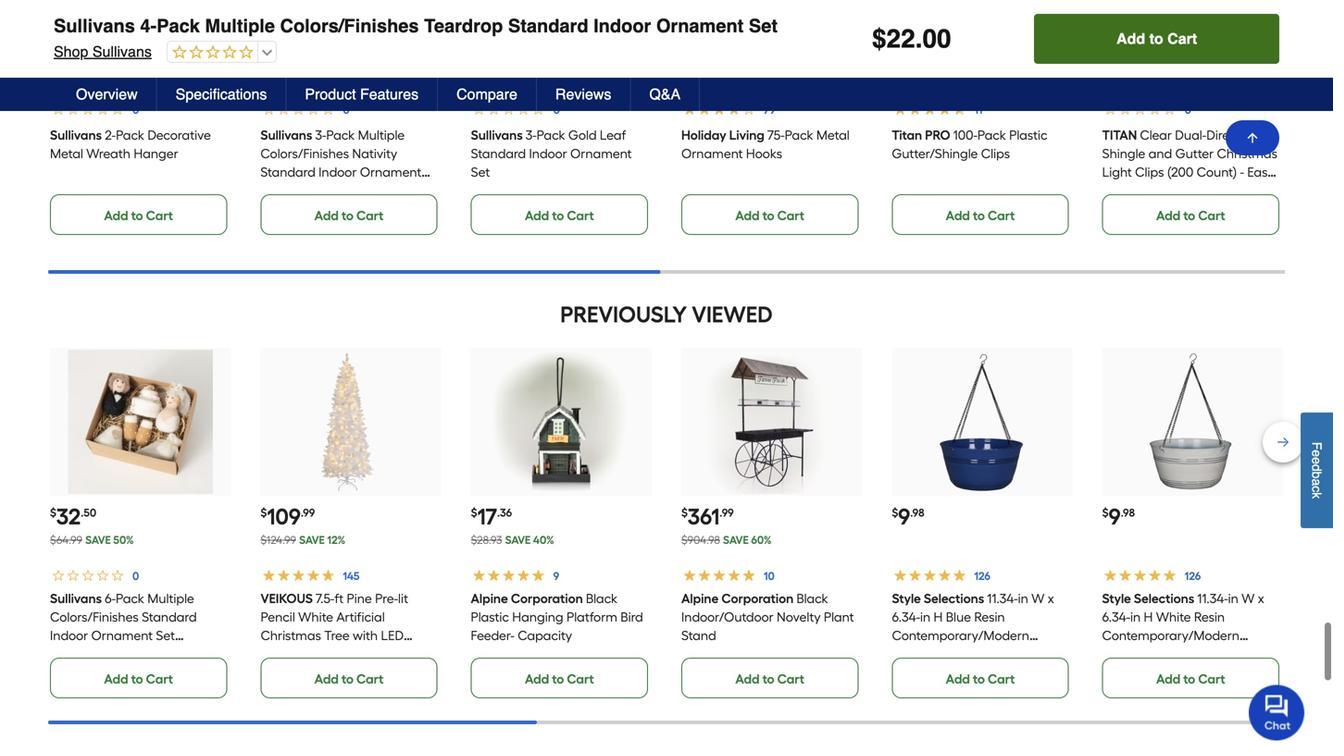 Task type: describe. For each thing, give the bounding box(es) containing it.
style selections 11.34-in w x 6.34-in h blue resin contemporary/modern indoor/outdoor hanging planter image
[[910, 350, 1055, 495]]

light
[[1102, 164, 1132, 180]]

26 list item
[[471, 0, 652, 235]]

cart inside 26 list item
[[567, 208, 594, 224]]

.98 inside $ 39 .98
[[80, 32, 94, 45]]

lit
[[398, 591, 408, 607]]

overview
[[76, 86, 138, 103]]

6-
[[105, 591, 116, 607]]

to for clear dual-direction shingle and gutter christmas light clips (200 count) - easy installation, bonus storage bag - perfect for holiday decor
[[1184, 208, 1196, 224]]

w for 11.34-in w x 6.34-in h white resin contemporary/modern indoor/outdoor hanging planter
[[1242, 591, 1255, 607]]

shingle
[[1102, 146, 1146, 162]]

previously viewed
[[560, 301, 773, 328]]

and
[[1149, 146, 1172, 162]]

previously
[[560, 301, 687, 328]]

add inside 0 list item
[[735, 208, 760, 224]]

pack for 32
[[116, 591, 144, 607]]

cart inside 39 list item
[[146, 208, 173, 224]]

add to cart inside 26 list item
[[525, 208, 594, 224]]

save for 109
[[299, 534, 325, 547]]

.99 for 361
[[720, 507, 734, 520]]

4-
[[140, 15, 157, 37]]

set inside 3-pack gold leaf standard indoor ornament set
[[471, 164, 490, 180]]

sullivans down 4-
[[92, 43, 152, 60]]

h for white
[[1144, 610, 1153, 626]]

sullivans 4-pack multiple colors/finishes teardrop standard indoor ornament set
[[54, 15, 778, 37]]

for
[[1181, 201, 1198, 217]]

clear
[[1140, 127, 1172, 143]]

shop sullivans
[[54, 43, 152, 60]]

$1.98
[[681, 64, 705, 77]]

9 for 11.34-in w x 6.34-in h blue resin contemporary/modern indoor/outdoor hanging planter
[[898, 504, 910, 531]]

indoor inside 3-pack multiple colors/finishes nativity standard indoor ornament set shatterproof
[[319, 164, 357, 180]]

cart for clear dual-direction shingle and gutter christmas light clips (200 count) - easy installation, bonus storage bag - perfect for holiday decor
[[1198, 208, 1226, 224]]

artificial
[[336, 610, 385, 626]]

3- for 16
[[315, 127, 326, 143]]

39 list item
[[50, 0, 231, 235]]

clear dual-direction shingle and gutter christmas light clips (200 count) - easy installation, bonus storage bag - perfect for holiday decor
[[1102, 127, 1278, 236]]

0 vertical spatial -
[[1240, 164, 1244, 180]]

$28.93
[[471, 534, 502, 547]]

.50 for 0
[[701, 32, 717, 45]]

corporation for 17
[[511, 591, 583, 607]]

standard inside 3-pack gold leaf standard indoor ornament set
[[471, 146, 526, 162]]

set inside 6-pack multiple colors/finishes standard indoor ornament set shatterproof
[[156, 628, 175, 644]]

add for black plastic hanging platform bird feeder- capacity
[[525, 672, 549, 688]]

add to cart button
[[1034, 14, 1280, 64]]

$ 26 .94
[[471, 29, 516, 56]]

add inside 26 list item
[[525, 208, 549, 224]]

cart for black plastic hanging platform bird feeder- capacity
[[567, 672, 594, 688]]

add for black indoor/outdoor novelty plant stand
[[735, 672, 760, 688]]

selections for blue
[[924, 591, 984, 607]]

to for 11.34-in w x 6.34-in h blue resin contemporary/modern indoor/outdoor hanging planter
[[973, 672, 985, 688]]

save for 32
[[85, 534, 111, 547]]

colors/finishes for 16
[[260, 146, 349, 162]]

multiple for 16
[[358, 127, 405, 143]]

holiday inside 0 list item
[[681, 127, 727, 143]]

selections for white
[[1134, 591, 1195, 607]]

decor
[[1102, 220, 1137, 236]]

christmas inside "7.5-ft pine pre-lit pencil white artificial christmas tree with led lights"
[[260, 628, 321, 644]]

specifications
[[176, 86, 267, 103]]

00
[[923, 24, 952, 54]]

stand
[[681, 628, 716, 644]]

b
[[1310, 472, 1325, 479]]

resin for white
[[1194, 610, 1225, 626]]

9 for 11.34-in w x 6.34-in h white resin contemporary/modern indoor/outdoor hanging planter
[[1109, 504, 1121, 531]]

white inside 11.34-in w x 6.34-in h white resin contemporary/modern indoor/outdoor hanging planter
[[1156, 610, 1191, 626]]

$29.99 save 45%
[[260, 64, 343, 77]]

cart for 11.34-in w x 6.34-in h white resin contemporary/modern indoor/outdoor hanging planter
[[1198, 672, 1226, 688]]

style for 11.34-in w x 6.34-in h white resin contemporary/modern indoor/outdoor hanging planter
[[1102, 591, 1131, 607]]

alpine for 361
[[681, 591, 719, 607]]

add to cart for 7.5-ft pine pre-lit pencil white artificial christmas tree with led lights
[[315, 672, 384, 688]]

pack up the zero stars image
[[157, 15, 200, 37]]

add to cart for black plastic hanging platform bird feeder- capacity
[[525, 672, 594, 688]]

sullivans 6-pack multiple colors/finishes standard indoor ornament set shatterproof image
[[68, 350, 213, 495]]

6.34- for 11.34-in w x 6.34-in h blue resin contemporary/modern indoor/outdoor hanging planter
[[892, 610, 920, 626]]

$ 109 .99
[[260, 504, 315, 531]]

$ 22 . 00
[[872, 24, 952, 54]]

.
[[915, 24, 923, 54]]

sullivans for 32
[[50, 591, 102, 607]]

.98 for 11.34-in w x 6.34-in h blue resin contemporary/modern indoor/outdoor hanging planter
[[910, 507, 925, 520]]

to for 6-pack multiple colors/finishes standard indoor ornament set shatterproof
[[131, 672, 143, 688]]

a
[[1310, 479, 1325, 486]]

sullivans for 26
[[471, 127, 523, 143]]

indoor inside 3-pack gold leaf standard indoor ornament set
[[529, 146, 567, 162]]

3-pack gold leaf standard indoor ornament set
[[471, 127, 632, 180]]

hanging inside black plastic hanging platform bird feeder- capacity
[[512, 610, 564, 626]]

direction
[[1207, 127, 1259, 143]]

$9.98
[[892, 64, 917, 77]]

save for 16
[[294, 64, 320, 77]]

ornament inside 6-pack multiple colors/finishes standard indoor ornament set shatterproof
[[91, 628, 153, 644]]

installation,
[[1102, 183, 1170, 199]]

style for 11.34-in w x 6.34-in h blue resin contemporary/modern indoor/outdoor hanging planter
[[892, 591, 921, 607]]

361 list item
[[681, 348, 862, 699]]

style selections for blue
[[892, 591, 984, 607]]

shatterproof inside 6-pack multiple colors/finishes standard indoor ornament set shatterproof
[[50, 647, 125, 663]]

$ for 7.5-ft pine pre-lit pencil white artificial christmas tree with led lights
[[260, 507, 267, 520]]

.50 for 2
[[911, 32, 927, 45]]

50%
[[113, 534, 134, 547]]

7.5-
[[316, 591, 334, 607]]

100-pack plastic gutter/shingle clips
[[892, 127, 1048, 162]]

w for 11.34-in w x 6.34-in h blue resin contemporary/modern indoor/outdoor hanging planter
[[1031, 591, 1045, 607]]

metal inside 2-pack decorative metal wreath hanger
[[50, 146, 83, 162]]

361
[[688, 504, 720, 531]]

add to cart inside 0 list item
[[735, 208, 805, 224]]

.99 for 109
[[301, 507, 315, 520]]

$ for black indoor/outdoor novelty plant stand
[[681, 507, 688, 520]]

f e e d b a c k button
[[1301, 413, 1333, 529]]

decorative
[[148, 127, 211, 143]]

add to cart inside button
[[1117, 30, 1197, 47]]

indoor inside 6-pack multiple colors/finishes standard indoor ornament set shatterproof
[[50, 628, 88, 644]]

to for 100-pack plastic gutter/shingle clips
[[973, 208, 985, 224]]

cart for 3-pack multiple colors/finishes nativity standard indoor ornament set shatterproof
[[356, 208, 384, 224]]

plant
[[824, 610, 854, 626]]

2-pack decorative metal wreath hanger
[[50, 127, 211, 162]]

novelty
[[777, 610, 821, 626]]

contemporary/modern for white
[[1102, 628, 1240, 644]]

hanger
[[134, 146, 178, 162]]

product
[[305, 86, 356, 103]]

christmas inside clear dual-direction shingle and gutter christmas light clips (200 count) - easy installation, bonus storage bag - perfect for holiday decor
[[1217, 146, 1278, 162]]

to inside 26 list item
[[552, 208, 564, 224]]

$ 39 .98
[[50, 29, 94, 56]]

16 list item
[[260, 0, 441, 235]]

add inside 39 list item
[[104, 208, 128, 224]]

resin for blue
[[974, 610, 1005, 626]]

nativity
[[352, 146, 397, 162]]

multiple for 32
[[147, 591, 194, 607]]

overview button
[[57, 78, 157, 111]]

white inside "7.5-ft pine pre-lit pencil white artificial christmas tree with led lights"
[[298, 610, 333, 626]]

product features
[[305, 86, 419, 103]]

to inside 39 list item
[[131, 208, 143, 224]]

add to cart link inside 0 list item
[[681, 195, 859, 235]]

to inside 0 list item
[[763, 208, 775, 224]]

$124.99 save 12%
[[260, 534, 346, 547]]

100-
[[953, 127, 978, 143]]

.49
[[287, 32, 302, 45]]

f e e d b a c k
[[1310, 442, 1325, 499]]

holiday living
[[681, 127, 765, 143]]

x for 11.34-in w x 6.34-in h blue resin contemporary/modern indoor/outdoor hanging planter
[[1048, 591, 1054, 607]]

45% for 16
[[322, 64, 343, 77]]

pack for 16
[[326, 127, 355, 143]]

$ 16 .49
[[260, 29, 302, 56]]

add to cart link inside 26 list item
[[471, 195, 648, 235]]

75-pack metal ornament hooks
[[681, 127, 850, 162]]

plastic inside black plastic hanging platform bird feeder- capacity
[[471, 610, 509, 626]]

tree
[[324, 628, 349, 644]]

add for 7.5-ft pine pre-lit pencil white artificial christmas tree with led lights
[[315, 672, 339, 688]]

17 list item
[[471, 348, 652, 699]]

h for blue
[[934, 610, 943, 626]]

gutter/shingle
[[892, 146, 978, 162]]

add for clear dual-direction shingle and gutter christmas light clips (200 count) - easy installation, bonus storage bag - perfect for holiday decor
[[1156, 208, 1181, 224]]

2
[[898, 29, 911, 56]]

black for 361
[[797, 591, 828, 607]]

indoor/outdoor for 11.34-in w x 6.34-in h white resin contemporary/modern indoor/outdoor hanging planter
[[1102, 647, 1195, 663]]

7.5-ft pine pre-lit pencil white artificial christmas tree with led lights
[[260, 591, 408, 663]]

colors/finishes for 32
[[50, 610, 139, 626]]

$ 32 .50
[[50, 504, 96, 531]]

17
[[477, 504, 497, 531]]

add to cart for 100-pack plastic gutter/shingle clips
[[946, 208, 1015, 224]]

black plastic hanging platform bird feeder- capacity
[[471, 591, 643, 644]]

shatterproof inside 3-pack multiple colors/finishes nativity standard indoor ornament set shatterproof
[[283, 183, 358, 199]]

6-pack multiple colors/finishes standard indoor ornament set shatterproof
[[50, 591, 197, 663]]

save for 0
[[708, 64, 734, 77]]

clips inside 100-pack plastic gutter/shingle clips
[[981, 146, 1010, 162]]

$64.99 save 50%
[[50, 534, 134, 547]]

add to cart link for 3-pack multiple colors/finishes nativity standard indoor ornament set shatterproof
[[260, 195, 438, 235]]

$ 2 .50
[[892, 29, 927, 56]]

capacity
[[518, 628, 572, 644]]

q&a button
[[631, 78, 700, 111]]

6.34- for 11.34-in w x 6.34-in h white resin contemporary/modern indoor/outdoor hanging planter
[[1102, 610, 1131, 626]]

109
[[267, 504, 301, 531]]

add to cart link inside 39 list item
[[50, 195, 227, 235]]

living
[[729, 127, 765, 143]]

$48.99 save 45%
[[471, 64, 555, 77]]

save for 17
[[505, 534, 531, 547]]

add to cart for black indoor/outdoor novelty plant stand
[[735, 672, 805, 688]]

cart for black indoor/outdoor novelty plant stand
[[777, 672, 805, 688]]

add to cart for 11.34-in w x 6.34-in h white resin contemporary/modern indoor/outdoor hanging planter
[[1156, 672, 1226, 688]]

$ 17 .36
[[471, 504, 512, 531]]

add to cart inside 39 list item
[[104, 208, 173, 224]]

blue
[[946, 610, 971, 626]]

3- for 26
[[526, 127, 537, 143]]

corporation for 361
[[722, 591, 794, 607]]

add inside button
[[1117, 30, 1146, 47]]

reviews
[[555, 86, 611, 103]]

sullivans up shop sullivans
[[54, 15, 135, 37]]

2-
[[105, 127, 116, 143]]

$ 0 .50
[[681, 29, 717, 56]]

2 list item
[[892, 0, 1073, 235]]

$9.98 save 74%
[[892, 64, 967, 77]]



Task type: locate. For each thing, give the bounding box(es) containing it.
black
[[586, 591, 618, 607], [797, 591, 828, 607]]

gold
[[568, 127, 597, 143]]

pack right living
[[785, 127, 813, 143]]

hanging for 11.34-in w x 6.34-in h blue resin contemporary/modern indoor/outdoor hanging planter
[[987, 647, 1039, 663]]

alpine corporation black indoor/outdoor novelty plant stand image
[[700, 350, 844, 495]]

christmas down arrow up image
[[1217, 146, 1278, 162]]

pack down 50% on the left of the page
[[116, 591, 144, 607]]

to
[[1150, 30, 1164, 47], [131, 208, 143, 224], [342, 208, 354, 224], [552, 208, 564, 224], [763, 208, 775, 224], [973, 208, 985, 224], [1184, 208, 1196, 224], [131, 672, 143, 688], [342, 672, 354, 688], [552, 672, 564, 688], [763, 672, 775, 688], [973, 672, 985, 688], [1184, 672, 1196, 688]]

features
[[360, 86, 419, 103]]

0 horizontal spatial holiday
[[681, 127, 727, 143]]

$ inside $ 16 .49
[[260, 32, 267, 45]]

save inside '109' list item
[[299, 534, 325, 547]]

pencil
[[260, 610, 295, 626]]

metal right 75-
[[817, 127, 850, 143]]

1 horizontal spatial .98
[[910, 507, 925, 520]]

gutter
[[1176, 146, 1214, 162]]

0 horizontal spatial .99
[[301, 507, 315, 520]]

1 horizontal spatial .50
[[701, 32, 717, 45]]

multiple up nativity
[[358, 127, 405, 143]]

corporation
[[511, 591, 583, 607], [722, 591, 794, 607]]

add for 3-pack multiple colors/finishes nativity standard indoor ornament set shatterproof
[[315, 208, 339, 224]]

1 horizontal spatial alpine corporation
[[681, 591, 794, 607]]

$
[[872, 24, 887, 54], [50, 32, 56, 45], [260, 32, 267, 45], [471, 32, 477, 45], [681, 32, 688, 45], [892, 32, 898, 45], [50, 507, 56, 520], [260, 507, 267, 520], [471, 507, 477, 520], [681, 507, 688, 520], [892, 507, 898, 520], [1102, 507, 1109, 520]]

x for 11.34-in w x 6.34-in h white resin contemporary/modern indoor/outdoor hanging planter
[[1258, 591, 1265, 607]]

$29.99
[[260, 64, 291, 77]]

dual-
[[1175, 127, 1207, 143]]

1 corporation from the left
[[511, 591, 583, 607]]

add for 11.34-in w x 6.34-in h blue resin contemporary/modern indoor/outdoor hanging planter
[[946, 672, 970, 688]]

to inside "32" list item
[[131, 672, 143, 688]]

$ inside $ 39 .98
[[50, 32, 56, 45]]

titan
[[1102, 127, 1137, 143]]

2 .99 from the left
[[720, 507, 734, 520]]

sullivans inside "32" list item
[[50, 591, 102, 607]]

1 45% from the left
[[322, 64, 343, 77]]

clips right gutter/shingle
[[981, 146, 1010, 162]]

1 horizontal spatial style selections
[[1102, 591, 1195, 607]]

cart inside "32" list item
[[146, 672, 173, 688]]

pack up wreath
[[116, 127, 144, 143]]

1 w from the left
[[1031, 591, 1045, 607]]

sullivans left "6-"
[[50, 591, 102, 607]]

40%
[[533, 534, 554, 547]]

$ 9 .98 for 11.34-in w x 6.34-in h blue resin contemporary/modern indoor/outdoor hanging planter
[[892, 504, 925, 531]]

2 6.34- from the left
[[1102, 610, 1131, 626]]

1 horizontal spatial 9
[[1109, 504, 1121, 531]]

indoor/outdoor inside black indoor/outdoor novelty plant stand
[[681, 610, 774, 626]]

32
[[56, 504, 81, 531]]

add to cart link
[[50, 195, 227, 235], [260, 195, 438, 235], [471, 195, 648, 235], [681, 195, 859, 235], [892, 195, 1069, 235], [1102, 195, 1280, 235], [50, 658, 227, 699], [260, 658, 438, 699], [471, 658, 648, 699], [681, 658, 859, 699], [892, 658, 1069, 699], [1102, 658, 1280, 699]]

alpine corporation
[[471, 591, 583, 607], [681, 591, 794, 607]]

planter for 11.34-in w x 6.34-in h white resin contemporary/modern indoor/outdoor hanging planter
[[1102, 665, 1144, 681]]

multiple right "6-"
[[147, 591, 194, 607]]

style selections
[[892, 591, 984, 607], [1102, 591, 1195, 607]]

0 vertical spatial multiple
[[205, 15, 275, 37]]

0 horizontal spatial x
[[1048, 591, 1054, 607]]

1 horizontal spatial metal
[[817, 127, 850, 143]]

1 planter from the left
[[892, 665, 934, 681]]

.36
[[497, 507, 512, 520]]

2 contemporary/modern from the left
[[1102, 628, 1240, 644]]

1 horizontal spatial christmas
[[1217, 146, 1278, 162]]

0 horizontal spatial christmas
[[260, 628, 321, 644]]

1 horizontal spatial style
[[1102, 591, 1131, 607]]

plastic right 100-
[[1009, 127, 1048, 143]]

save inside 361 list item
[[723, 534, 749, 547]]

led
[[381, 628, 404, 644]]

1 horizontal spatial corporation
[[722, 591, 794, 607]]

indoor/outdoor inside "11.34-in w x 6.34-in h blue resin contemporary/modern indoor/outdoor hanging planter"
[[892, 647, 984, 663]]

save inside "32" list item
[[85, 534, 111, 547]]

hanging inside 11.34-in w x 6.34-in h white resin contemporary/modern indoor/outdoor hanging planter
[[1198, 647, 1249, 663]]

colors/finishes down "6-"
[[50, 610, 139, 626]]

2 vertical spatial multiple
[[147, 591, 194, 607]]

colors/finishes down product
[[260, 146, 349, 162]]

chat invite button image
[[1249, 685, 1306, 741]]

0 horizontal spatial shatterproof
[[50, 647, 125, 663]]

2 horizontal spatial hanging
[[1198, 647, 1249, 663]]

alpine up feeder-
[[471, 591, 508, 607]]

pack left gold
[[537, 127, 565, 143]]

alpine corporation black plastic hanging platform bird feeder- capacity image
[[489, 350, 634, 495]]

add to cart link for black plastic hanging platform bird feeder- capacity
[[471, 658, 648, 699]]

0 horizontal spatial plastic
[[471, 610, 509, 626]]

add for 6-pack multiple colors/finishes standard indoor ornament set shatterproof
[[104, 672, 128, 688]]

black up platform
[[586, 591, 618, 607]]

1 alpine from the left
[[471, 591, 508, 607]]

corporation inside 17 list item
[[511, 591, 583, 607]]

0 vertical spatial clips
[[981, 146, 1010, 162]]

corporation up capacity
[[511, 591, 583, 607]]

1 horizontal spatial 9 list item
[[1102, 348, 1283, 699]]

pack inside 75-pack metal ornament hooks
[[785, 127, 813, 143]]

2 style from the left
[[1102, 591, 1131, 607]]

add to cart link for 7.5-ft pine pre-lit pencil white artificial christmas tree with led lights
[[260, 658, 438, 699]]

add to cart link for black indoor/outdoor novelty plant stand
[[681, 658, 859, 699]]

.99 up $904.98 save 60%
[[720, 507, 734, 520]]

1 9 list item from the left
[[892, 348, 1073, 699]]

.50 inside $ 32 .50
[[81, 507, 96, 520]]

titan pro
[[892, 127, 951, 143]]

$ inside $ 361 .99
[[681, 507, 688, 520]]

11.34- for blue
[[987, 591, 1018, 607]]

cart inside button
[[1168, 30, 1197, 47]]

bird
[[621, 610, 643, 626]]

2 74% from the left
[[948, 64, 967, 77]]

plastic inside 100-pack plastic gutter/shingle clips
[[1009, 127, 1048, 143]]

add to cart for clear dual-direction shingle and gutter christmas light clips (200 count) - easy installation, bonus storage bag - perfect for holiday decor
[[1156, 208, 1226, 224]]

add to cart link inside 361 list item
[[681, 658, 859, 699]]

0 horizontal spatial clips
[[981, 146, 1010, 162]]

9 list item
[[892, 348, 1073, 699], [1102, 348, 1283, 699]]

1 horizontal spatial 45%
[[534, 64, 555, 77]]

plastic
[[1009, 127, 1048, 143], [471, 610, 509, 626]]

f
[[1310, 442, 1325, 450]]

0
[[688, 29, 701, 56]]

planter inside "11.34-in w x 6.34-in h blue resin contemporary/modern indoor/outdoor hanging planter"
[[892, 665, 934, 681]]

alpine corporation up stand
[[681, 591, 794, 607]]

.99 inside $ 109 .99
[[301, 507, 315, 520]]

45% inside 16 list item
[[322, 64, 343, 77]]

add to cart inside '109' list item
[[315, 672, 384, 688]]

save for 26
[[506, 64, 532, 77]]

indoor/outdoor for 11.34-in w x 6.34-in h blue resin contemporary/modern indoor/outdoor hanging planter
[[892, 647, 984, 663]]

1 horizontal spatial x
[[1258, 591, 1265, 607]]

2 x from the left
[[1258, 591, 1265, 607]]

2 3- from the left
[[526, 127, 537, 143]]

platform
[[567, 610, 618, 626]]

1 vertical spatial clips
[[1135, 164, 1164, 180]]

1 horizontal spatial alpine
[[681, 591, 719, 607]]

1 vertical spatial multiple
[[358, 127, 405, 143]]

0 horizontal spatial $ 9 .98
[[892, 504, 925, 531]]

$64.99
[[50, 534, 82, 547]]

ornament inside 3-pack multiple colors/finishes nativity standard indoor ornament set shatterproof
[[360, 164, 421, 180]]

74% down 00
[[948, 64, 967, 77]]

e up b in the right bottom of the page
[[1310, 457, 1325, 465]]

60%
[[751, 534, 772, 547]]

ornament down "6-"
[[91, 628, 153, 644]]

save inside 0 list item
[[708, 64, 734, 77]]

2 11.34- from the left
[[1198, 591, 1228, 607]]

set inside 3-pack multiple colors/finishes nativity standard indoor ornament set shatterproof
[[260, 183, 280, 199]]

$124.99
[[260, 534, 296, 547]]

0 horizontal spatial style selections
[[892, 591, 984, 607]]

- right bag
[[1129, 201, 1133, 217]]

0 horizontal spatial 45%
[[322, 64, 343, 77]]

1 selections from the left
[[924, 591, 984, 607]]

0 horizontal spatial 11.34-
[[987, 591, 1018, 607]]

22
[[887, 24, 915, 54]]

sullivans for 16
[[260, 127, 312, 143]]

alpine corporation for 361
[[681, 591, 794, 607]]

0 horizontal spatial 9 list item
[[892, 348, 1073, 699]]

3-pack multiple colors/finishes nativity standard indoor ornament set shatterproof
[[260, 127, 421, 199]]

add to cart for 3-pack multiple colors/finishes nativity standard indoor ornament set shatterproof
[[315, 208, 384, 224]]

corporation inside 361 list item
[[722, 591, 794, 607]]

standard inside 3-pack multiple colors/finishes nativity standard indoor ornament set shatterproof
[[260, 164, 316, 180]]

save right $29.99
[[294, 64, 320, 77]]

pack for 0
[[785, 127, 813, 143]]

.99 up $124.99 save 12%
[[301, 507, 315, 520]]

47 .48
[[1109, 29, 1148, 56]]

$ for black plastic hanging platform bird feeder- capacity
[[471, 507, 477, 520]]

holiday inside clear dual-direction shingle and gutter christmas light clips (200 count) - easy installation, bonus storage bag - perfect for holiday decor
[[1201, 201, 1245, 217]]

previously viewed heading
[[48, 296, 1285, 333]]

add to cart link inside 16 list item
[[260, 195, 438, 235]]

0 horizontal spatial multiple
[[147, 591, 194, 607]]

-
[[1240, 164, 1244, 180], [1129, 201, 1133, 217]]

black inside black indoor/outdoor novelty plant stand
[[797, 591, 828, 607]]

$ for 75-pack metal ornament hooks
[[681, 32, 688, 45]]

0 horizontal spatial 9
[[898, 504, 910, 531]]

black up novelty
[[797, 591, 828, 607]]

45% up product
[[322, 64, 343, 77]]

add to cart link inside 2 list item
[[892, 195, 1069, 235]]

3- inside 3-pack multiple colors/finishes nativity standard indoor ornament set shatterproof
[[315, 127, 326, 143]]

alpine inside 361 list item
[[681, 591, 719, 607]]

2 style selections from the left
[[1102, 591, 1195, 607]]

2 horizontal spatial .98
[[1121, 507, 1135, 520]]

save for 2
[[920, 64, 946, 77]]

1 horizontal spatial hanging
[[987, 647, 1039, 663]]

1 vertical spatial metal
[[50, 146, 83, 162]]

2 horizontal spatial indoor/outdoor
[[1102, 647, 1195, 663]]

bonus
[[1173, 183, 1209, 199]]

add to cart inside 361 list item
[[735, 672, 805, 688]]

2 horizontal spatial multiple
[[358, 127, 405, 143]]

2 h from the left
[[1144, 610, 1153, 626]]

1 74% from the left
[[736, 64, 755, 77]]

add for 100-pack plastic gutter/shingle clips
[[946, 208, 970, 224]]

$ 361 .99
[[681, 504, 734, 531]]

47 list item
[[1102, 0, 1283, 236]]

1 $ 9 .98 from the left
[[892, 504, 925, 531]]

0 horizontal spatial 3-
[[315, 127, 326, 143]]

1 horizontal spatial 3-
[[526, 127, 537, 143]]

sullivans down product
[[260, 127, 312, 143]]

to for black indoor/outdoor novelty plant stand
[[763, 672, 775, 688]]

christmas up lights
[[260, 628, 321, 644]]

add to cart link for 11.34-in w x 6.34-in h white resin contemporary/modern indoor/outdoor hanging planter
[[1102, 658, 1280, 699]]

1 contemporary/modern from the left
[[892, 628, 1029, 644]]

w
[[1031, 591, 1045, 607], [1242, 591, 1255, 607]]

w inside 11.34-in w x 6.34-in h white resin contemporary/modern indoor/outdoor hanging planter
[[1242, 591, 1255, 607]]

1 horizontal spatial planter
[[1102, 665, 1144, 681]]

1 vertical spatial -
[[1129, 201, 1133, 217]]

pack inside 100-pack plastic gutter/shingle clips
[[978, 127, 1006, 143]]

hanging for 11.34-in w x 6.34-in h white resin contemporary/modern indoor/outdoor hanging planter
[[1198, 647, 1249, 663]]

2 w from the left
[[1242, 591, 1255, 607]]

cart for 11.34-in w x 6.34-in h blue resin contemporary/modern indoor/outdoor hanging planter
[[988, 672, 1015, 688]]

feeder-
[[471, 628, 515, 644]]

2 9 from the left
[[1109, 504, 1121, 531]]

add to cart link for 6-pack multiple colors/finishes standard indoor ornament set shatterproof
[[50, 658, 227, 699]]

1 vertical spatial plastic
[[471, 610, 509, 626]]

black indoor/outdoor novelty plant stand
[[681, 591, 854, 644]]

1 horizontal spatial -
[[1240, 164, 1244, 180]]

indoor
[[594, 15, 651, 37], [529, 146, 567, 162], [319, 164, 357, 180], [50, 628, 88, 644]]

2 resin from the left
[[1194, 610, 1225, 626]]

$ inside $ 0 .50
[[681, 32, 688, 45]]

planter inside 11.34-in w x 6.34-in h white resin contemporary/modern indoor/outdoor hanging planter
[[1102, 665, 1144, 681]]

45% inside 26 list item
[[534, 64, 555, 77]]

cart for 6-pack multiple colors/finishes standard indoor ornament set shatterproof
[[146, 672, 173, 688]]

save right $48.99 at the top left
[[506, 64, 532, 77]]

to for 11.34-in w x 6.34-in h white resin contemporary/modern indoor/outdoor hanging planter
[[1184, 672, 1196, 688]]

.48
[[1133, 32, 1148, 45]]

.99 inside $ 361 .99
[[720, 507, 734, 520]]

0 horizontal spatial alpine corporation
[[471, 591, 583, 607]]

1 horizontal spatial black
[[797, 591, 828, 607]]

1 h from the left
[[934, 610, 943, 626]]

sullivans for 39
[[50, 127, 102, 143]]

multiple up the zero stars image
[[205, 15, 275, 37]]

1 white from the left
[[298, 610, 333, 626]]

cart inside 47 list item
[[1198, 208, 1226, 224]]

1 vertical spatial colors/finishes
[[260, 146, 349, 162]]

resin
[[974, 610, 1005, 626], [1194, 610, 1225, 626]]

0 horizontal spatial 6.34-
[[892, 610, 920, 626]]

alpine corporation for 17
[[471, 591, 583, 607]]

metal inside 75-pack metal ornament hooks
[[817, 127, 850, 143]]

2 corporation from the left
[[722, 591, 794, 607]]

0 horizontal spatial resin
[[974, 610, 1005, 626]]

0 horizontal spatial .50
[[81, 507, 96, 520]]

cart for 7.5-ft pine pre-lit pencil white artificial christmas tree with led lights
[[356, 672, 384, 688]]

3- down product
[[315, 127, 326, 143]]

add to cart for 11.34-in w x 6.34-in h blue resin contemporary/modern indoor/outdoor hanging planter
[[946, 672, 1015, 688]]

0 horizontal spatial white
[[298, 610, 333, 626]]

corporation up novelty
[[722, 591, 794, 607]]

shatterproof
[[283, 183, 358, 199], [50, 647, 125, 663]]

alpine for 17
[[471, 591, 508, 607]]

32 list item
[[50, 348, 231, 699]]

1 horizontal spatial .99
[[720, 507, 734, 520]]

white
[[298, 610, 333, 626], [1156, 610, 1191, 626]]

x
[[1048, 591, 1054, 607], [1258, 591, 1265, 607]]

add for 11.34-in w x 6.34-in h white resin contemporary/modern indoor/outdoor hanging planter
[[1156, 672, 1181, 688]]

save inside 16 list item
[[294, 64, 320, 77]]

shop
[[54, 43, 88, 60]]

11.34-in w x 6.34-in h white resin contemporary/modern indoor/outdoor hanging planter
[[1102, 591, 1265, 681]]

0 horizontal spatial planter
[[892, 665, 934, 681]]

1 vertical spatial shatterproof
[[50, 647, 125, 663]]

1 9 from the left
[[898, 504, 910, 531]]

0 horizontal spatial contemporary/modern
[[892, 628, 1029, 644]]

$ 9 .98
[[892, 504, 925, 531], [1102, 504, 1135, 531]]

$ inside $ 32 .50
[[50, 507, 56, 520]]

add inside 16 list item
[[315, 208, 339, 224]]

.98
[[80, 32, 94, 45], [910, 507, 925, 520], [1121, 507, 1135, 520]]

2 9 list item from the left
[[1102, 348, 1283, 699]]

1 horizontal spatial h
[[1144, 610, 1153, 626]]

1 style from the left
[[892, 591, 921, 607]]

to for black plastic hanging platform bird feeder- capacity
[[552, 672, 564, 688]]

wreath
[[86, 146, 131, 162]]

0 vertical spatial shatterproof
[[283, 183, 358, 199]]

1 horizontal spatial plastic
[[1009, 127, 1048, 143]]

1 horizontal spatial resin
[[1194, 610, 1225, 626]]

perfect
[[1137, 201, 1178, 217]]

save right $9.98
[[920, 64, 946, 77]]

q&a
[[649, 86, 681, 103]]

45% up 'reviews' button
[[534, 64, 555, 77]]

pro
[[925, 127, 951, 143]]

1 horizontal spatial shatterproof
[[283, 183, 358, 199]]

pack for 39
[[116, 127, 144, 143]]

0 horizontal spatial -
[[1129, 201, 1133, 217]]

alpine inside 17 list item
[[471, 591, 508, 607]]

sullivans
[[54, 15, 135, 37], [92, 43, 152, 60], [50, 127, 102, 143], [260, 127, 312, 143], [471, 127, 523, 143], [50, 591, 102, 607]]

arrow up image
[[1245, 131, 1260, 145]]

veikous 7.5-ft pine pre-lit pencil white artificial christmas tree with led lights image
[[279, 350, 423, 495]]

ornament down nativity
[[360, 164, 421, 180]]

12%
[[327, 534, 346, 547]]

1 horizontal spatial clips
[[1135, 164, 1164, 180]]

1 horizontal spatial 11.34-
[[1198, 591, 1228, 607]]

$ for 3-pack gold leaf standard indoor ornament set
[[471, 32, 477, 45]]

metal left wreath
[[50, 146, 83, 162]]

45%
[[322, 64, 343, 77], [534, 64, 555, 77]]

1 horizontal spatial holiday
[[1201, 201, 1245, 217]]

ornament up $1.98
[[656, 15, 744, 37]]

2 45% from the left
[[534, 64, 555, 77]]

1 horizontal spatial w
[[1242, 591, 1255, 607]]

74% for 2
[[948, 64, 967, 77]]

2 vertical spatial colors/finishes
[[50, 610, 139, 626]]

74% right $1.98
[[736, 64, 755, 77]]

plastic up feeder-
[[471, 610, 509, 626]]

clips inside clear dual-direction shingle and gutter christmas light clips (200 count) - easy installation, bonus storage bag - perfect for holiday decor
[[1135, 164, 1164, 180]]

colors/finishes up $29.99 save 45%
[[280, 15, 419, 37]]

pack inside 3-pack gold leaf standard indoor ornament set
[[537, 127, 565, 143]]

1 horizontal spatial multiple
[[205, 15, 275, 37]]

11.34- inside 11.34-in w x 6.34-in h white resin contemporary/modern indoor/outdoor hanging planter
[[1198, 591, 1228, 607]]

74% inside 0 list item
[[736, 64, 755, 77]]

pack up nativity
[[326, 127, 355, 143]]

1 alpine corporation from the left
[[471, 591, 583, 607]]

0 vertical spatial plastic
[[1009, 127, 1048, 143]]

save for 361
[[723, 534, 749, 547]]

resin inside "11.34-in w x 6.34-in h blue resin contemporary/modern indoor/outdoor hanging planter"
[[974, 610, 1005, 626]]

sullivans inside 16 list item
[[260, 127, 312, 143]]

standard inside 6-pack multiple colors/finishes standard indoor ornament set shatterproof
[[142, 610, 197, 626]]

save inside 17 list item
[[505, 534, 531, 547]]

0 horizontal spatial w
[[1031, 591, 1045, 607]]

74% for 0
[[736, 64, 755, 77]]

indoor/outdoor inside 11.34-in w x 6.34-in h white resin contemporary/modern indoor/outdoor hanging planter
[[1102, 647, 1195, 663]]

add to cart link inside "32" list item
[[50, 658, 227, 699]]

add to cart inside "32" list item
[[104, 672, 173, 688]]

0 vertical spatial holiday
[[681, 127, 727, 143]]

save left 60%
[[723, 534, 749, 547]]

add to cart for 6-pack multiple colors/finishes standard indoor ornament set shatterproof
[[104, 672, 173, 688]]

shatterproof down "6-"
[[50, 647, 125, 663]]

reviews button
[[537, 78, 631, 111]]

colors/finishes
[[280, 15, 419, 37], [260, 146, 349, 162], [50, 610, 139, 626]]

2 black from the left
[[797, 591, 828, 607]]

christmas
[[1217, 146, 1278, 162], [260, 628, 321, 644]]

0 horizontal spatial corporation
[[511, 591, 583, 607]]

holiday left living
[[681, 127, 727, 143]]

colors/finishes inside 3-pack multiple colors/finishes nativity standard indoor ornament set shatterproof
[[260, 146, 349, 162]]

0 vertical spatial metal
[[817, 127, 850, 143]]

add to cart link for 11.34-in w x 6.34-in h blue resin contemporary/modern indoor/outdoor hanging planter
[[892, 658, 1069, 699]]

add to cart link for clear dual-direction shingle and gutter christmas light clips (200 count) - easy installation, bonus storage bag - perfect for holiday decor
[[1102, 195, 1280, 235]]

planter for 11.34-in w x 6.34-in h blue resin contemporary/modern indoor/outdoor hanging planter
[[892, 665, 934, 681]]

2 white from the left
[[1156, 610, 1191, 626]]

titan
[[892, 127, 922, 143]]

ornament down leaf on the top of the page
[[570, 146, 632, 162]]

74% inside 2 list item
[[948, 64, 967, 77]]

1 vertical spatial holiday
[[1201, 201, 1245, 217]]

cart inside 0 list item
[[777, 208, 805, 224]]

.94
[[501, 32, 516, 45]]

0 horizontal spatial selections
[[924, 591, 984, 607]]

11.34- for white
[[1198, 591, 1228, 607]]

ornament down holiday living
[[681, 146, 743, 162]]

0 horizontal spatial black
[[586, 591, 618, 607]]

clips down and
[[1135, 164, 1164, 180]]

sullivans inside 39 list item
[[50, 127, 102, 143]]

k
[[1310, 493, 1325, 499]]

1 horizontal spatial contemporary/modern
[[1102, 628, 1240, 644]]

1 resin from the left
[[974, 610, 1005, 626]]

$ for 6-pack multiple colors/finishes standard indoor ornament set shatterproof
[[50, 507, 56, 520]]

2 selections from the left
[[1134, 591, 1195, 607]]

teardrop
[[424, 15, 503, 37]]

save
[[294, 64, 320, 77], [506, 64, 532, 77], [708, 64, 734, 77], [920, 64, 946, 77], [85, 534, 111, 547], [299, 534, 325, 547], [505, 534, 531, 547], [723, 534, 749, 547]]

holiday down storage
[[1201, 201, 1245, 217]]

zero stars image
[[167, 44, 254, 62]]

to inside button
[[1150, 30, 1164, 47]]

0 horizontal spatial hanging
[[512, 610, 564, 626]]

ft
[[334, 591, 343, 607]]

h inside "11.34-in w x 6.34-in h blue resin contemporary/modern indoor/outdoor hanging planter"
[[934, 610, 943, 626]]

- left easy
[[1240, 164, 1244, 180]]

1 style selections from the left
[[892, 591, 984, 607]]

ornament inside 75-pack metal ornament hooks
[[681, 146, 743, 162]]

cart for 100-pack plastic gutter/shingle clips
[[988, 208, 1015, 224]]

hanging inside "11.34-in w x 6.34-in h blue resin contemporary/modern indoor/outdoor hanging planter"
[[987, 647, 1039, 663]]

add inside 47 list item
[[1156, 208, 1181, 224]]

save left "12%" on the left
[[299, 534, 325, 547]]

0 horizontal spatial .98
[[80, 32, 94, 45]]

add inside 361 list item
[[735, 672, 760, 688]]

1 11.34- from the left
[[987, 591, 1018, 607]]

save inside 26 list item
[[506, 64, 532, 77]]

11.34-
[[987, 591, 1018, 607], [1198, 591, 1228, 607]]

$ for 2-pack decorative metal wreath hanger
[[50, 32, 56, 45]]

.99
[[301, 507, 315, 520], [720, 507, 734, 520]]

47
[[1109, 29, 1133, 56]]

0 horizontal spatial h
[[934, 610, 943, 626]]

1 .99 from the left
[[301, 507, 315, 520]]

style selections 11.34-in w x 6.34-in h white resin contemporary/modern indoor/outdoor hanging planter image
[[1121, 350, 1265, 495]]

2 alpine from the left
[[681, 591, 719, 607]]

$48.99
[[471, 64, 503, 77]]

add to cart inside 17 list item
[[525, 672, 594, 688]]

sullivans down compare 'button'
[[471, 127, 523, 143]]

1 horizontal spatial indoor/outdoor
[[892, 647, 984, 663]]

2 e from the top
[[1310, 457, 1325, 465]]

2 $ 9 .98 from the left
[[1102, 504, 1135, 531]]

sullivans inside 26 list item
[[471, 127, 523, 143]]

add inside 2 list item
[[946, 208, 970, 224]]

compare button
[[438, 78, 537, 111]]

1 horizontal spatial white
[[1156, 610, 1191, 626]]

1 vertical spatial christmas
[[260, 628, 321, 644]]

leaf
[[600, 127, 626, 143]]

109 list item
[[260, 348, 441, 699]]

1 3- from the left
[[315, 127, 326, 143]]

to for 7.5-ft pine pre-lit pencil white artificial christmas tree with led lights
[[342, 672, 354, 688]]

save right $1.98
[[708, 64, 734, 77]]

product features button
[[286, 78, 438, 111]]

.50 for 32
[[81, 507, 96, 520]]

save left the 40%
[[505, 534, 531, 547]]

11.34- inside "11.34-in w x 6.34-in h blue resin contemporary/modern indoor/outdoor hanging planter"
[[987, 591, 1018, 607]]

0 horizontal spatial alpine
[[471, 591, 508, 607]]

c
[[1310, 486, 1325, 493]]

x inside 11.34-in w x 6.34-in h white resin contemporary/modern indoor/outdoor hanging planter
[[1258, 591, 1265, 607]]

1 e from the top
[[1310, 450, 1325, 457]]

save left 50% on the left of the page
[[85, 534, 111, 547]]

e up d on the bottom right
[[1310, 450, 1325, 457]]

3- left gold
[[526, 127, 537, 143]]

$ 9 .98 for 11.34-in w x 6.34-in h white resin contemporary/modern indoor/outdoor hanging planter
[[1102, 504, 1135, 531]]

1 horizontal spatial 6.34-
[[1102, 610, 1131, 626]]

$ for 3-pack multiple colors/finishes nativity standard indoor ornament set shatterproof
[[260, 32, 267, 45]]

1 horizontal spatial 74%
[[948, 64, 967, 77]]

alpine up stand
[[681, 591, 719, 607]]

multiple inside 6-pack multiple colors/finishes standard indoor ornament set shatterproof
[[147, 591, 194, 607]]

0 horizontal spatial style
[[892, 591, 921, 607]]

.98 for 11.34-in w x 6.34-in h white resin contemporary/modern indoor/outdoor hanging planter
[[1121, 507, 1135, 520]]

pack inside 6-pack multiple colors/finishes standard indoor ornament set shatterproof
[[116, 591, 144, 607]]

d
[[1310, 465, 1325, 472]]

alpine corporation up capacity
[[471, 591, 583, 607]]

1 x from the left
[[1048, 591, 1054, 607]]

75-
[[768, 127, 785, 143]]

0 vertical spatial colors/finishes
[[280, 15, 419, 37]]

0 vertical spatial christmas
[[1217, 146, 1278, 162]]

$ for 100-pack plastic gutter/shingle clips
[[892, 32, 898, 45]]

style selections for white
[[1102, 591, 1195, 607]]

2 alpine corporation from the left
[[681, 591, 794, 607]]

cart inside 17 list item
[[567, 672, 594, 688]]

to inside '109' list item
[[342, 672, 354, 688]]

sullivans left "2-" at the top of the page
[[50, 127, 102, 143]]

shatterproof down nativity
[[283, 183, 358, 199]]

hanging
[[512, 610, 564, 626], [987, 647, 1039, 663], [1198, 647, 1249, 663]]

45% for 26
[[534, 64, 555, 77]]

1 horizontal spatial selections
[[1134, 591, 1195, 607]]

1 black from the left
[[586, 591, 618, 607]]

ornament inside 3-pack gold leaf standard indoor ornament set
[[570, 146, 632, 162]]

add to cart link for 100-pack plastic gutter/shingle clips
[[892, 195, 1069, 235]]

0 horizontal spatial indoor/outdoor
[[681, 610, 774, 626]]

2 horizontal spatial .50
[[911, 32, 927, 45]]

0 horizontal spatial metal
[[50, 146, 83, 162]]

pack right pro
[[978, 127, 1006, 143]]

1 6.34- from the left
[[892, 610, 920, 626]]

multiple inside 3-pack multiple colors/finishes nativity standard indoor ornament set shatterproof
[[358, 127, 405, 143]]

2 planter from the left
[[1102, 665, 1144, 681]]

add to cart link inside 17 list item
[[471, 658, 648, 699]]

6.34-
[[892, 610, 920, 626], [1102, 610, 1131, 626]]

1 horizontal spatial $ 9 .98
[[1102, 504, 1135, 531]]

lights
[[260, 647, 296, 663]]

$28.93 save 40%
[[471, 534, 554, 547]]

add to cart inside 2 list item
[[946, 208, 1015, 224]]

pack for 2
[[978, 127, 1006, 143]]

0 horizontal spatial 74%
[[736, 64, 755, 77]]

0 list item
[[681, 0, 862, 235]]



Task type: vqa. For each thing, say whether or not it's contained in the screenshot.
the left Brickyard
no



